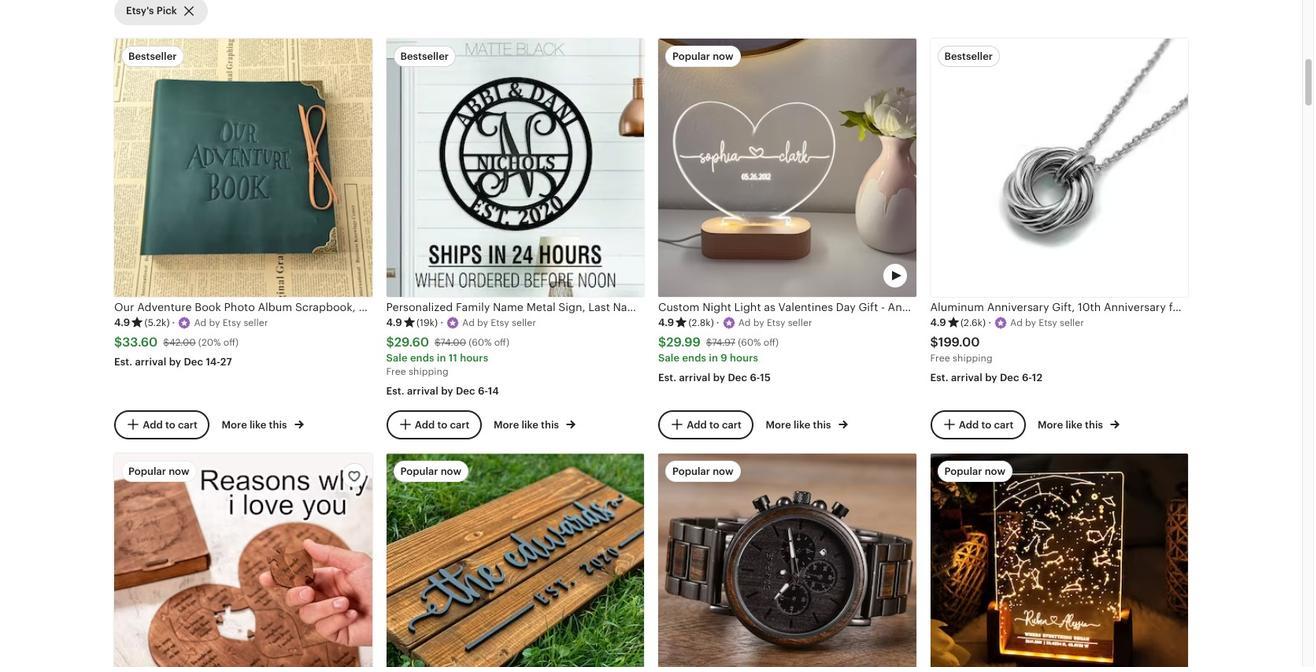 Task type: describe. For each thing, give the bounding box(es) containing it.
personalized constellation chart lamp - gift star map on night light - gift for boyfriend / girlfriend - stars chart gift for couples image
[[931, 453, 1189, 667]]

4 to from the left
[[982, 419, 992, 430]]

2 popular now link from the left
[[386, 453, 644, 667]]

29.60
[[394, 335, 429, 350]]

more like this for 29.60
[[494, 419, 562, 431]]

add for 29.99
[[687, 419, 707, 430]]

custom wood sign | personalized family name sign | last name pallet sign | wedding gift | home wall decor | anniversary gift image
[[386, 453, 644, 667]]

$ 199.00 free shipping est. arrival by dec 6-12
[[931, 335, 1043, 383]]

dec inside $ 29.99 $ 74.97 (60% off) sale ends in 9 hours est. arrival by dec 6-15
[[728, 372, 748, 383]]

aluminum anniversary gift, 10th anniversary for her, wife anniversary gift, 10th anniversary gift, 10th wedding anniversary image
[[931, 39, 1189, 297]]

(2.8k)
[[689, 318, 714, 329]]

4.9 for 29.99
[[659, 317, 675, 329]]

42.00
[[169, 337, 196, 348]]

to for 29.60
[[438, 419, 448, 430]]

1 this from the left
[[269, 419, 287, 431]]

est. inside the $ 29.60 $ 74.00 (60% off) sale ends in 11 hours free shipping est. arrival by dec 6-14
[[386, 385, 405, 397]]

product video element for custom night light as valentines day gift - anniversary gift - romantic gift for couple - gift for him - names and date - engagement gift image at the top of page
[[659, 39, 916, 297]]

add to cart button for 29.60
[[386, 410, 482, 439]]

personalized family name metal sign, last name sign, initial, metal monogram, door hanger, housewarming gift, wedding monogram, anniversary image
[[386, 39, 644, 297]]

popular for the custom wood sign | personalized family name sign | last name pallet sign | wedding gift | home wall decor | anniversary gift image
[[401, 465, 438, 477]]

(2.6k)
[[961, 318, 986, 329]]

6- inside $ 29.99 $ 74.97 (60% off) sale ends in 9 hours est. arrival by dec 6-15
[[750, 372, 760, 383]]

in for 29.60
[[437, 352, 446, 364]]

74.00
[[441, 337, 466, 348]]

etsy's pick
[[126, 5, 177, 17]]

dec inside the $ 29.60 $ 74.00 (60% off) sale ends in 11 hours free shipping est. arrival by dec 6-14
[[456, 385, 476, 397]]

by inside $ 199.00 free shipping est. arrival by dec 6-12
[[986, 372, 998, 383]]

shipping inside the $ 29.60 $ 74.00 (60% off) sale ends in 11 hours free shipping est. arrival by dec 6-14
[[409, 366, 449, 377]]

to for 33.60
[[165, 419, 175, 430]]

product video element for the custom wood sign | personalized family name sign | last name pallet sign | wedding gift | home wall decor | anniversary gift image
[[386, 453, 644, 667]]

4 like from the left
[[1066, 419, 1083, 431]]

cart for 29.60
[[450, 419, 470, 430]]

· for 29.99
[[717, 317, 720, 329]]

by inside $ 33.60 $ 42.00 (20% off) est. arrival by dec 14-27
[[169, 356, 181, 368]]

popular for personalized gift, gift for her, anniversary gifts, anniversary gift for her, personalized gifts for her, girlfriend gift, gift for him image
[[128, 465, 166, 477]]

more like this for 29.99
[[766, 419, 834, 431]]

cart for 29.99
[[722, 419, 742, 430]]

now for product video element related to wood watch,personalized watch,engraved watch,wooden watch,groomsmen watch,mens watch,boyfriend gift for men,wedding anniversary gift for him image
[[713, 465, 734, 477]]

$ inside $ 199.00 free shipping est. arrival by dec 6-12
[[931, 335, 939, 350]]

wood watch,personalized watch,engraved watch,wooden watch,groomsmen watch,mens watch,boyfriend gift for men,wedding anniversary gift for him image
[[659, 453, 916, 667]]

4 more like this link from the left
[[1038, 416, 1120, 433]]

popular now for 1st popular now link from left
[[128, 465, 189, 477]]

hours for 29.60
[[460, 352, 489, 364]]

dec inside $ 33.60 $ 42.00 (20% off) est. arrival by dec 14-27
[[184, 356, 203, 368]]

4 · from the left
[[989, 317, 992, 329]]

6- inside the $ 29.60 $ 74.00 (60% off) sale ends in 11 hours free shipping est. arrival by dec 6-14
[[478, 385, 488, 397]]

like for 29.99
[[794, 419, 811, 431]]

by inside the $ 29.60 $ 74.00 (60% off) sale ends in 11 hours free shipping est. arrival by dec 6-14
[[441, 385, 453, 397]]

ends for 29.99
[[682, 352, 707, 364]]

est. inside $ 33.60 $ 42.00 (20% off) est. arrival by dec 14-27
[[114, 356, 132, 368]]

etsy's
[[126, 5, 154, 17]]

more for 29.99
[[766, 419, 791, 431]]

14
[[488, 385, 499, 397]]

$ 29.99 $ 74.97 (60% off) sale ends in 9 hours est. arrival by dec 6-15
[[659, 335, 779, 383]]

$ 29.60 $ 74.00 (60% off) sale ends in 11 hours free shipping est. arrival by dec 6-14
[[386, 335, 510, 397]]

4 add to cart button from the left
[[931, 410, 1026, 439]]

$ 33.60 $ 42.00 (20% off) est. arrival by dec 14-27
[[114, 335, 239, 368]]

more for 29.60
[[494, 419, 519, 431]]

add to cart for 29.99
[[687, 419, 742, 430]]

more for 33.60
[[222, 419, 247, 431]]

27
[[220, 356, 232, 368]]

est. inside $ 29.99 $ 74.97 (60% off) sale ends in 9 hours est. arrival by dec 6-15
[[659, 372, 677, 383]]

74.97
[[712, 337, 736, 348]]



Task type: vqa. For each thing, say whether or not it's contained in the screenshot.
second d from right
no



Task type: locate. For each thing, give the bounding box(es) containing it.
3 off) from the left
[[764, 337, 779, 348]]

add for 29.60
[[415, 419, 435, 430]]

add for 33.60
[[143, 419, 163, 430]]

4.9 up 33.60
[[114, 317, 130, 329]]

2 more from the left
[[494, 419, 519, 431]]

1 add from the left
[[143, 419, 163, 430]]

add to cart for 33.60
[[143, 419, 198, 430]]

off) for 33.60
[[224, 337, 239, 348]]

1 vertical spatial free
[[386, 366, 406, 377]]

ends inside $ 29.99 $ 74.97 (60% off) sale ends in 9 hours est. arrival by dec 6-15
[[682, 352, 707, 364]]

(60% right 74.97
[[738, 337, 761, 348]]

29.99
[[667, 335, 701, 350]]

1 horizontal spatial hours
[[730, 352, 759, 364]]

off) right 74.00
[[494, 337, 510, 348]]

more like this link for 33.60
[[222, 416, 304, 433]]

4 add from the left
[[959, 419, 979, 430]]

arrival down 29.99
[[679, 372, 711, 383]]

bestseller for 29.60
[[401, 51, 449, 62]]

add down $ 33.60 $ 42.00 (20% off) est. arrival by dec 14-27
[[143, 419, 163, 430]]

1 sale from the left
[[386, 352, 408, 364]]

off) up 27
[[224, 337, 239, 348]]

add to cart button for 29.99
[[659, 410, 754, 439]]

0 horizontal spatial hours
[[460, 352, 489, 364]]

cart
[[178, 419, 198, 430], [450, 419, 470, 430], [722, 419, 742, 430], [994, 419, 1014, 430]]

pick
[[156, 5, 177, 17]]

cart down $ 199.00 free shipping est. arrival by dec 6-12
[[994, 419, 1014, 430]]

1 horizontal spatial ends
[[682, 352, 707, 364]]

add to cart button for 33.60
[[114, 410, 209, 439]]

off) inside the $ 29.60 $ 74.00 (60% off) sale ends in 11 hours free shipping est. arrival by dec 6-14
[[494, 337, 510, 348]]

now for product video element associated with the custom wood sign | personalized family name sign | last name pallet sign | wedding gift | home wall decor | anniversary gift image
[[441, 465, 462, 477]]

$
[[114, 335, 122, 350], [386, 335, 394, 350], [659, 335, 667, 350], [931, 335, 939, 350], [163, 337, 169, 348], [435, 337, 441, 348], [706, 337, 712, 348]]

0 vertical spatial free
[[931, 353, 951, 364]]

by inside $ 29.99 $ 74.97 (60% off) sale ends in 9 hours est. arrival by dec 6-15
[[713, 372, 726, 383]]

2 more like this from the left
[[494, 419, 562, 431]]

more like this link down 15
[[766, 416, 848, 433]]

by
[[169, 356, 181, 368], [713, 372, 726, 383], [986, 372, 998, 383], [441, 385, 453, 397]]

1 horizontal spatial free
[[931, 353, 951, 364]]

in
[[437, 352, 446, 364], [709, 352, 718, 364]]

free inside the $ 29.60 $ 74.00 (60% off) sale ends in 11 hours free shipping est. arrival by dec 6-14
[[386, 366, 406, 377]]

1 horizontal spatial (60%
[[738, 337, 761, 348]]

(60% for 29.60
[[469, 337, 492, 348]]

like for 33.60
[[250, 419, 267, 431]]

ends down 29.60
[[410, 352, 434, 364]]

(60%
[[469, 337, 492, 348], [738, 337, 761, 348]]

0 horizontal spatial free
[[386, 366, 406, 377]]

4.9 up 199.00
[[931, 317, 947, 329]]

est. down 29.60
[[386, 385, 405, 397]]

2 more like this link from the left
[[494, 416, 576, 433]]

in inside $ 29.99 $ 74.97 (60% off) sale ends in 9 hours est. arrival by dec 6-15
[[709, 352, 718, 364]]

arrival inside $ 33.60 $ 42.00 (20% off) est. arrival by dec 14-27
[[135, 356, 167, 368]]

0 horizontal spatial bestseller
[[128, 51, 177, 62]]

4.9 for 29.60
[[386, 317, 402, 329]]

3 like from the left
[[794, 419, 811, 431]]

(60% inside the $ 29.60 $ 74.00 (60% off) sale ends in 11 hours free shipping est. arrival by dec 6-14
[[469, 337, 492, 348]]

4 cart from the left
[[994, 419, 1014, 430]]

(19k)
[[417, 318, 438, 329]]

2 like from the left
[[522, 419, 539, 431]]

arrival
[[135, 356, 167, 368], [679, 372, 711, 383], [951, 372, 983, 383], [407, 385, 439, 397]]

11
[[449, 352, 458, 364]]

2 · from the left
[[440, 317, 444, 329]]

1 off) from the left
[[224, 337, 239, 348]]

more down 27
[[222, 419, 247, 431]]

etsy's pick link
[[114, 0, 208, 25]]

9
[[721, 352, 728, 364]]

1 more from the left
[[222, 419, 247, 431]]

1 add to cart from the left
[[143, 419, 198, 430]]

more like this down 12 on the right bottom of page
[[1038, 419, 1106, 431]]

shipping down 29.60
[[409, 366, 449, 377]]

popular now for second popular now link
[[401, 465, 462, 477]]

2 to from the left
[[438, 419, 448, 430]]

cart down $ 33.60 $ 42.00 (20% off) est. arrival by dec 14-27
[[178, 419, 198, 430]]

hours
[[460, 352, 489, 364], [730, 352, 759, 364]]

2 add to cart from the left
[[415, 419, 470, 430]]

1 bestseller from the left
[[128, 51, 177, 62]]

0 horizontal spatial shipping
[[409, 366, 449, 377]]

· right (2.8k)
[[717, 317, 720, 329]]

cart down the $ 29.60 $ 74.00 (60% off) sale ends in 11 hours free shipping est. arrival by dec 6-14
[[450, 419, 470, 430]]

sale inside $ 29.99 $ 74.97 (60% off) sale ends in 9 hours est. arrival by dec 6-15
[[659, 352, 680, 364]]

(60% right 74.00
[[469, 337, 492, 348]]

4 more like this from the left
[[1038, 419, 1106, 431]]

more like this down 27
[[222, 419, 290, 431]]

to down $ 29.99 $ 74.97 (60% off) sale ends in 9 hours est. arrival by dec 6-15
[[710, 419, 720, 430]]

· for 29.60
[[440, 317, 444, 329]]

by down "42.00"
[[169, 356, 181, 368]]

199.00
[[939, 335, 980, 350]]

free down 29.60
[[386, 366, 406, 377]]

1 hours from the left
[[460, 352, 489, 364]]

2 horizontal spatial off)
[[764, 337, 779, 348]]

popular now
[[673, 51, 734, 62], [128, 465, 189, 477], [401, 465, 462, 477], [673, 465, 734, 477], [945, 465, 1006, 477]]

like for 29.60
[[522, 419, 539, 431]]

popular now for 3rd popular now link from the left
[[673, 465, 734, 477]]

(60% for 29.99
[[738, 337, 761, 348]]

2 (60% from the left
[[738, 337, 761, 348]]

add to cart button down $ 29.99 $ 74.97 (60% off) sale ends in 9 hours est. arrival by dec 6-15
[[659, 410, 754, 439]]

bestseller for 33.60
[[128, 51, 177, 62]]

2 add from the left
[[415, 419, 435, 430]]

4 more from the left
[[1038, 419, 1064, 431]]

off) up 15
[[764, 337, 779, 348]]

hours right 11
[[460, 352, 489, 364]]

4 this from the left
[[1086, 419, 1104, 431]]

est.
[[114, 356, 132, 368], [659, 372, 677, 383], [931, 372, 949, 383], [386, 385, 405, 397]]

ends for 29.60
[[410, 352, 434, 364]]

est. down 199.00
[[931, 372, 949, 383]]

1 4.9 from the left
[[114, 317, 130, 329]]

2 cart from the left
[[450, 419, 470, 430]]

est. inside $ 199.00 free shipping est. arrival by dec 6-12
[[931, 372, 949, 383]]

product video element
[[659, 39, 916, 297], [114, 453, 372, 667], [386, 453, 644, 667], [659, 453, 916, 667]]

6-
[[750, 372, 760, 383], [1022, 372, 1033, 383], [478, 385, 488, 397]]

add to cart button down the $ 29.60 $ 74.00 (60% off) sale ends in 11 hours free shipping est. arrival by dec 6-14
[[386, 410, 482, 439]]

· right (2.6k)
[[989, 317, 992, 329]]

add to cart down $ 199.00 free shipping est. arrival by dec 6-12
[[959, 419, 1014, 430]]

add
[[143, 419, 163, 430], [415, 419, 435, 430], [687, 419, 707, 430], [959, 419, 979, 430]]

2 ends from the left
[[682, 352, 707, 364]]

popular
[[673, 51, 711, 62], [128, 465, 166, 477], [401, 465, 438, 477], [673, 465, 711, 477], [945, 465, 983, 477]]

sale
[[386, 352, 408, 364], [659, 352, 680, 364]]

4 popular now link from the left
[[931, 453, 1189, 667]]

0 horizontal spatial 6-
[[478, 385, 488, 397]]

3 add from the left
[[687, 419, 707, 430]]

more like this for 33.60
[[222, 419, 290, 431]]

off) for 29.60
[[494, 337, 510, 348]]

free inside $ 199.00 free shipping est. arrival by dec 6-12
[[931, 353, 951, 364]]

off) inside $ 29.99 $ 74.97 (60% off) sale ends in 9 hours est. arrival by dec 6-15
[[764, 337, 779, 348]]

off) for 29.99
[[764, 337, 779, 348]]

in left 9
[[709, 352, 718, 364]]

3 · from the left
[[717, 317, 720, 329]]

in left 11
[[437, 352, 446, 364]]

by down 11
[[441, 385, 453, 397]]

off) inside $ 33.60 $ 42.00 (20% off) est. arrival by dec 14-27
[[224, 337, 239, 348]]

2 sale from the left
[[659, 352, 680, 364]]

sale inside the $ 29.60 $ 74.00 (60% off) sale ends in 11 hours free shipping est. arrival by dec 6-14
[[386, 352, 408, 364]]

personalized gift, gift for her, anniversary gifts, anniversary gift for her, personalized gifts for her, girlfriend gift, gift for him image
[[114, 453, 372, 667]]

more like this
[[222, 419, 290, 431], [494, 419, 562, 431], [766, 419, 834, 431], [1038, 419, 1106, 431]]

· right (19k) at the left
[[440, 317, 444, 329]]

arrival down 29.60
[[407, 385, 439, 397]]

2 horizontal spatial bestseller
[[945, 51, 993, 62]]

arrival down 199.00
[[951, 372, 983, 383]]

2 in from the left
[[709, 352, 718, 364]]

this for 29.99
[[813, 419, 831, 431]]

add to cart button
[[114, 410, 209, 439], [386, 410, 482, 439], [659, 410, 754, 439], [931, 410, 1026, 439]]

more like this link for 29.60
[[494, 416, 576, 433]]

more like this link down 14
[[494, 416, 576, 433]]

4.9 for 33.60
[[114, 317, 130, 329]]

3 more from the left
[[766, 419, 791, 431]]

ends
[[410, 352, 434, 364], [682, 352, 707, 364]]

33.60
[[122, 335, 158, 350]]

cart for 33.60
[[178, 419, 198, 430]]

cart down $ 29.99 $ 74.97 (60% off) sale ends in 9 hours est. arrival by dec 6-15
[[722, 419, 742, 430]]

add down the $ 29.60 $ 74.00 (60% off) sale ends in 11 hours free shipping est. arrival by dec 6-14
[[415, 419, 435, 430]]

15
[[760, 372, 771, 383]]

3 add to cart from the left
[[687, 419, 742, 430]]

1 in from the left
[[437, 352, 446, 364]]

4 4.9 from the left
[[931, 317, 947, 329]]

add to cart down $ 33.60 $ 42.00 (20% off) est. arrival by dec 14-27
[[143, 419, 198, 430]]

hours inside the $ 29.60 $ 74.00 (60% off) sale ends in 11 hours free shipping est. arrival by dec 6-14
[[460, 352, 489, 364]]

add to cart down the $ 29.60 $ 74.00 (60% off) sale ends in 11 hours free shipping est. arrival by dec 6-14
[[415, 419, 470, 430]]

more like this link down 27
[[222, 416, 304, 433]]

product video element for personalized gift, gift for her, anniversary gifts, anniversary gift for her, personalized gifts for her, girlfriend gift, gift for him image
[[114, 453, 372, 667]]

14-
[[206, 356, 220, 368]]

dec inside $ 199.00 free shipping est. arrival by dec 6-12
[[1000, 372, 1020, 383]]

4.9 up 29.60
[[386, 317, 402, 329]]

this for 199.00
[[1086, 419, 1104, 431]]

2 bestseller from the left
[[401, 51, 449, 62]]

1 horizontal spatial 6-
[[750, 372, 760, 383]]

add to cart for 29.60
[[415, 419, 470, 430]]

3 to from the left
[[710, 419, 720, 430]]

2 4.9 from the left
[[386, 317, 402, 329]]

popular for wood watch,personalized watch,engraved watch,wooden watch,groomsmen watch,mens watch,boyfriend gift for men,wedding anniversary gift for him image
[[673, 465, 711, 477]]

dec left 14
[[456, 385, 476, 397]]

dec left 14-
[[184, 356, 203, 368]]

hours right 9
[[730, 352, 759, 364]]

0 horizontal spatial sale
[[386, 352, 408, 364]]

(5.2k)
[[144, 318, 170, 329]]

by left 12 on the right bottom of page
[[986, 372, 998, 383]]

more down 12 on the right bottom of page
[[1038, 419, 1064, 431]]

1 horizontal spatial bestseller
[[401, 51, 449, 62]]

to for 29.99
[[710, 419, 720, 430]]

add down $ 199.00 free shipping est. arrival by dec 6-12
[[959, 419, 979, 430]]

(60% inside $ 29.99 $ 74.97 (60% off) sale ends in 9 hours est. arrival by dec 6-15
[[738, 337, 761, 348]]

dec left 12 on the right bottom of page
[[1000, 372, 1020, 383]]

to down the $ 29.60 $ 74.00 (60% off) sale ends in 11 hours free shipping est. arrival by dec 6-14
[[438, 419, 448, 430]]

to
[[165, 419, 175, 430], [438, 419, 448, 430], [710, 419, 720, 430], [982, 419, 992, 430]]

1 horizontal spatial shipping
[[953, 353, 993, 364]]

arrival down 33.60
[[135, 356, 167, 368]]

now for personalized gift, gift for her, anniversary gifts, anniversary gift for her, personalized gifts for her, girlfriend gift, gift for him image product video element
[[169, 465, 189, 477]]

·
[[172, 317, 175, 329], [440, 317, 444, 329], [717, 317, 720, 329], [989, 317, 992, 329]]

hours for 29.99
[[730, 352, 759, 364]]

1 horizontal spatial off)
[[494, 337, 510, 348]]

more like this down 15
[[766, 419, 834, 431]]

0 horizontal spatial (60%
[[469, 337, 492, 348]]

shipping inside $ 199.00 free shipping est. arrival by dec 6-12
[[953, 353, 993, 364]]

0 horizontal spatial off)
[[224, 337, 239, 348]]

1 more like this link from the left
[[222, 416, 304, 433]]

arrival inside the $ 29.60 $ 74.00 (60% off) sale ends in 11 hours free shipping est. arrival by dec 6-14
[[407, 385, 439, 397]]

off)
[[224, 337, 239, 348], [494, 337, 510, 348], [764, 337, 779, 348]]

· for 33.60
[[172, 317, 175, 329]]

sale down 29.99
[[659, 352, 680, 364]]

free down 199.00
[[931, 353, 951, 364]]

arrival inside $ 199.00 free shipping est. arrival by dec 6-12
[[951, 372, 983, 383]]

more
[[222, 419, 247, 431], [494, 419, 519, 431], [766, 419, 791, 431], [1038, 419, 1064, 431]]

0 horizontal spatial in
[[437, 352, 446, 364]]

more down 14
[[494, 419, 519, 431]]

2 off) from the left
[[494, 337, 510, 348]]

4.9
[[114, 317, 130, 329], [386, 317, 402, 329], [659, 317, 675, 329], [931, 317, 947, 329]]

to down $ 199.00 free shipping est. arrival by dec 6-12
[[982, 419, 992, 430]]

arrival inside $ 29.99 $ 74.97 (60% off) sale ends in 9 hours est. arrival by dec 6-15
[[679, 372, 711, 383]]

3 bestseller from the left
[[945, 51, 993, 62]]

free
[[931, 353, 951, 364], [386, 366, 406, 377]]

more like this link
[[222, 416, 304, 433], [494, 416, 576, 433], [766, 416, 848, 433], [1038, 416, 1120, 433]]

1 · from the left
[[172, 317, 175, 329]]

1 like from the left
[[250, 419, 267, 431]]

2 hours from the left
[[730, 352, 759, 364]]

· right '(5.2k)'
[[172, 317, 175, 329]]

(20%
[[198, 337, 221, 348]]

ends down 29.99
[[682, 352, 707, 364]]

2 add to cart button from the left
[[386, 410, 482, 439]]

this for 29.60
[[541, 419, 559, 431]]

sale for 29.60
[[386, 352, 408, 364]]

1 horizontal spatial sale
[[659, 352, 680, 364]]

more like this down 14
[[494, 419, 562, 431]]

1 popular now link from the left
[[114, 453, 372, 667]]

1 horizontal spatial in
[[709, 352, 718, 364]]

add to cart button down $ 199.00 free shipping est. arrival by dec 6-12
[[931, 410, 1026, 439]]

0 vertical spatial shipping
[[953, 353, 993, 364]]

0 horizontal spatial ends
[[410, 352, 434, 364]]

1 (60% from the left
[[469, 337, 492, 348]]

add to cart
[[143, 419, 198, 430], [415, 419, 470, 430], [687, 419, 742, 430], [959, 419, 1014, 430]]

more like this link down 12 on the right bottom of page
[[1038, 416, 1120, 433]]

in for 29.99
[[709, 352, 718, 364]]

sale for 29.99
[[659, 352, 680, 364]]

1 add to cart button from the left
[[114, 410, 209, 439]]

2 this from the left
[[541, 419, 559, 431]]

popular now link
[[114, 453, 372, 667], [386, 453, 644, 667], [659, 453, 916, 667], [931, 453, 1189, 667]]

add to cart button down $ 33.60 $ 42.00 (20% off) est. arrival by dec 14-27
[[114, 410, 209, 439]]

like
[[250, 419, 267, 431], [522, 419, 539, 431], [794, 419, 811, 431], [1066, 419, 1083, 431]]

1 cart from the left
[[178, 419, 198, 430]]

1 to from the left
[[165, 419, 175, 430]]

3 popular now link from the left
[[659, 453, 916, 667]]

3 more like this from the left
[[766, 419, 834, 431]]

our adventure book photo album scrapbook, anniversary gift for couple, fantastic gifts for her and him, personalized gifts image
[[114, 39, 372, 297]]

bestseller
[[128, 51, 177, 62], [401, 51, 449, 62], [945, 51, 993, 62]]

shipping
[[953, 353, 993, 364], [409, 366, 449, 377]]

1 more like this from the left
[[222, 419, 290, 431]]

4.9 up 29.99
[[659, 317, 675, 329]]

shipping down 199.00
[[953, 353, 993, 364]]

now
[[713, 51, 734, 62], [169, 465, 189, 477], [441, 465, 462, 477], [713, 465, 734, 477], [985, 465, 1006, 477]]

ends inside the $ 29.60 $ 74.00 (60% off) sale ends in 11 hours free shipping est. arrival by dec 6-14
[[410, 352, 434, 364]]

3 4.9 from the left
[[659, 317, 675, 329]]

to down $ 33.60 $ 42.00 (20% off) est. arrival by dec 14-27
[[165, 419, 175, 430]]

2 horizontal spatial 6-
[[1022, 372, 1033, 383]]

sale down 29.60
[[386, 352, 408, 364]]

custom night light as valentines day gift - anniversary gift - romantic gift for couple - gift for him - names and date - engagement gift image
[[659, 39, 916, 297]]

dec left 15
[[728, 372, 748, 383]]

add down $ 29.99 $ 74.97 (60% off) sale ends in 9 hours est. arrival by dec 6-15
[[687, 419, 707, 430]]

1 vertical spatial shipping
[[409, 366, 449, 377]]

est. down 29.99
[[659, 372, 677, 383]]

12
[[1033, 372, 1043, 383]]

3 add to cart button from the left
[[659, 410, 754, 439]]

more like this link for 29.99
[[766, 416, 848, 433]]

more down 15
[[766, 419, 791, 431]]

by down 9
[[713, 372, 726, 383]]

product video element for wood watch,personalized watch,engraved watch,wooden watch,groomsmen watch,mens watch,boyfriend gift for men,wedding anniversary gift for him image
[[659, 453, 916, 667]]

3 more like this link from the left
[[766, 416, 848, 433]]

4 add to cart from the left
[[959, 419, 1014, 430]]

3 cart from the left
[[722, 419, 742, 430]]

in inside the $ 29.60 $ 74.00 (60% off) sale ends in 11 hours free shipping est. arrival by dec 6-14
[[437, 352, 446, 364]]

add to cart down $ 29.99 $ 74.97 (60% off) sale ends in 9 hours est. arrival by dec 6-15
[[687, 419, 742, 430]]

6- inside $ 199.00 free shipping est. arrival by dec 6-12
[[1022, 372, 1033, 383]]

hours inside $ 29.99 $ 74.97 (60% off) sale ends in 9 hours est. arrival by dec 6-15
[[730, 352, 759, 364]]

3 this from the left
[[813, 419, 831, 431]]

this
[[269, 419, 287, 431], [541, 419, 559, 431], [813, 419, 831, 431], [1086, 419, 1104, 431]]

dec
[[184, 356, 203, 368], [728, 372, 748, 383], [1000, 372, 1020, 383], [456, 385, 476, 397]]

est. down 33.60
[[114, 356, 132, 368]]

1 ends from the left
[[410, 352, 434, 364]]



